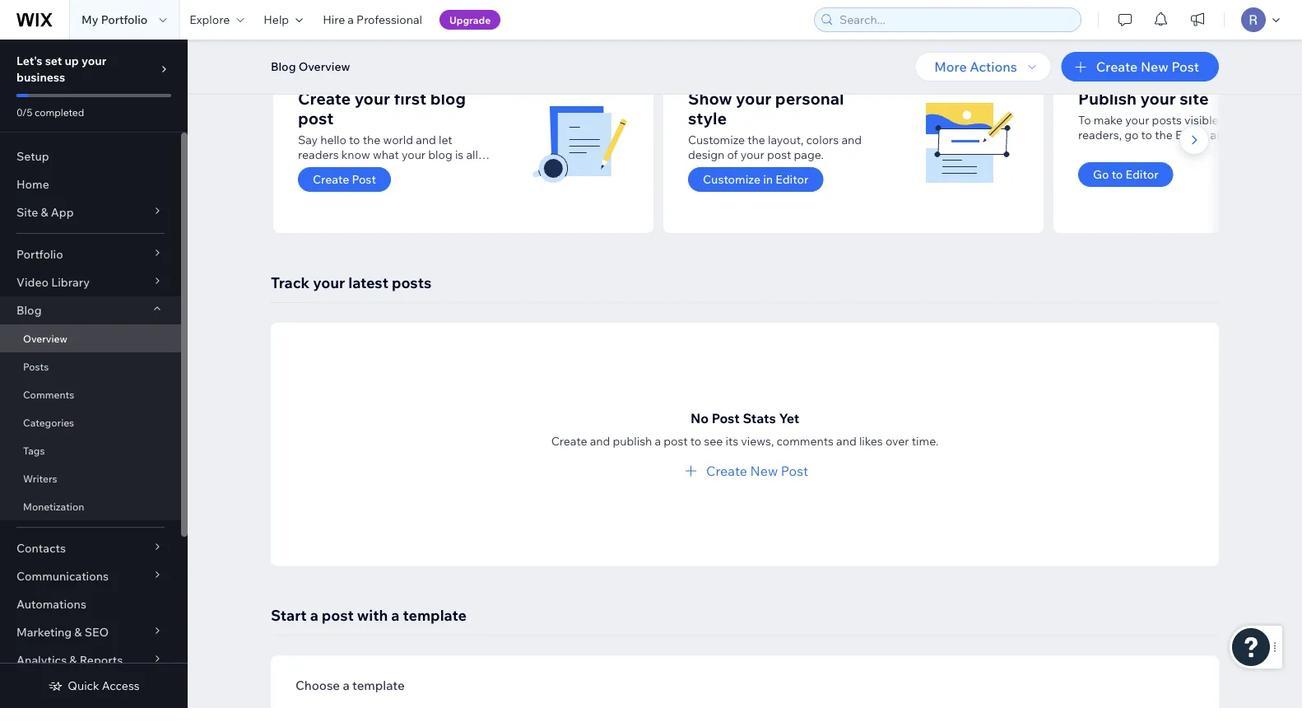 Task type: vqa. For each thing, say whether or not it's contained in the screenshot.
list
yes



Task type: describe. For each thing, give the bounding box(es) containing it.
let
[[439, 133, 452, 147]]

of
[[727, 147, 738, 162]]

a for choose a template
[[343, 678, 350, 693]]

overview link
[[0, 324, 181, 352]]

blog overview.dealer.customize post page.title image
[[920, 91, 1019, 189]]

post inside no post stats yet create and publish a post to see its views, comments and likes over time.
[[664, 433, 688, 448]]

blog overview
[[271, 59, 350, 74]]

overview inside sidebar element
[[23, 332, 67, 345]]

design
[[688, 147, 725, 162]]

my
[[82, 12, 98, 27]]

with
[[357, 606, 388, 624]]

analytics & reports button
[[0, 646, 181, 674]]

posts inside publish your site to make your posts visible to readers, go to the editor and publish your site.
[[1152, 113, 1182, 127]]

choose
[[296, 678, 340, 693]]

access
[[102, 678, 140, 693]]

your left site
[[1141, 88, 1176, 108]]

contacts button
[[0, 534, 181, 562]]

upgrade button
[[440, 10, 501, 30]]

no
[[691, 410, 709, 426]]

hire a professional
[[323, 12, 422, 27]]

to inside essential create your first blog post say hello to the world and let readers know what your blog is all about. create post
[[349, 133, 360, 147]]

quick access
[[68, 678, 140, 693]]

1 horizontal spatial create new post
[[1096, 58, 1200, 75]]

a for hire a professional
[[348, 12, 354, 27]]

see
[[704, 433, 723, 448]]

comments
[[777, 433, 834, 448]]

1 vertical spatial create new post
[[706, 462, 809, 479]]

to right visible
[[1222, 113, 1233, 127]]

create post button
[[298, 167, 391, 192]]

the inside show your personal style customize the layout, colors and design of your post page.
[[748, 133, 766, 147]]

communications
[[16, 569, 109, 583]]

create inside no post stats yet create and publish a post to see its views, comments and likes over time.
[[551, 433, 587, 448]]

style
[[688, 107, 727, 128]]

a right with
[[391, 606, 400, 624]]

choose a template
[[296, 678, 405, 693]]

publish inside no post stats yet create and publish a post to see its views, comments and likes over time.
[[613, 433, 652, 448]]

site.
[[1147, 142, 1169, 157]]

blog overview.dealer.create first post.title image
[[530, 91, 629, 189]]

world
[[383, 133, 413, 147]]

let's set up your business
[[16, 54, 106, 84]]

monetization link
[[0, 492, 181, 520]]

library
[[51, 275, 90, 289]]

1 vertical spatial blog
[[428, 147, 453, 162]]

show your personal style customize the layout, colors and design of your post page.
[[688, 88, 862, 162]]

essential
[[277, 70, 330, 80]]

the inside publish your site to make your posts visible to readers, go to the editor and publish your site.
[[1155, 128, 1173, 142]]

say
[[298, 133, 318, 147]]

start
[[271, 606, 307, 624]]

video library button
[[0, 268, 181, 296]]

your down the go
[[1120, 142, 1144, 157]]

in
[[763, 172, 773, 186]]

hire
[[323, 12, 345, 27]]

a inside no post stats yet create and publish a post to see its views, comments and likes over time.
[[655, 433, 661, 448]]

know
[[342, 147, 370, 162]]

your right track
[[313, 273, 345, 291]]

and inside show your personal style customize the layout, colors and design of your post page.
[[842, 133, 862, 147]]

& for analytics
[[69, 653, 77, 667]]

professional
[[357, 12, 422, 27]]

and inside publish your site to make your posts visible to readers, go to the editor and publish your site.
[[1211, 128, 1231, 142]]

monetization
[[23, 500, 84, 512]]

colors
[[806, 133, 839, 147]]

seo
[[85, 625, 109, 639]]

likes
[[859, 433, 883, 448]]

0 horizontal spatial create new post button
[[682, 461, 809, 480]]

marketing & seo
[[16, 625, 109, 639]]

to right the go
[[1142, 128, 1153, 142]]

writers
[[23, 472, 57, 485]]

and inside essential create your first blog post say hello to the world and let readers know what your blog is all about. create post
[[416, 133, 436, 147]]

blog for blog
[[16, 303, 42, 317]]

views,
[[741, 433, 774, 448]]

editor for publish your site
[[1126, 167, 1159, 182]]

go
[[1125, 128, 1139, 142]]

overview inside blog overview button
[[299, 59, 350, 74]]

make
[[1094, 113, 1123, 127]]

show
[[688, 88, 732, 108]]

blog overview button
[[263, 54, 359, 79]]

business
[[16, 70, 65, 84]]

1 vertical spatial template
[[352, 678, 405, 693]]

set
[[45, 54, 62, 68]]

blog button
[[0, 296, 181, 324]]

contacts
[[16, 541, 66, 555]]

0/5 completed
[[16, 106, 84, 118]]

post up site
[[1172, 58, 1200, 75]]

quick
[[68, 678, 99, 693]]

site
[[1180, 88, 1209, 108]]

start a post with a template
[[271, 606, 467, 624]]

page.
[[794, 147, 824, 162]]

tags link
[[0, 436, 181, 464]]

reports
[[80, 653, 123, 667]]

hire a professional link
[[313, 0, 432, 40]]

stats
[[743, 410, 776, 426]]

categories
[[23, 416, 74, 429]]

explore
[[190, 12, 230, 27]]

first
[[394, 88, 427, 108]]

to inside button
[[1112, 167, 1123, 182]]

post inside show your personal style customize the layout, colors and design of your post page.
[[767, 147, 791, 162]]

about.
[[298, 162, 332, 177]]

no post stats yet create and publish a post to see its views, comments and likes over time.
[[551, 410, 939, 448]]

track
[[271, 273, 310, 291]]

your up the go
[[1126, 113, 1150, 127]]



Task type: locate. For each thing, give the bounding box(es) containing it.
0/5
[[16, 106, 32, 118]]

& inside popup button
[[74, 625, 82, 639]]

more
[[935, 58, 967, 75]]

overview
[[299, 59, 350, 74], [23, 332, 67, 345]]

post down comments
[[781, 462, 809, 479]]

0 horizontal spatial posts
[[392, 273, 432, 291]]

blog inside popup button
[[16, 303, 42, 317]]

post
[[1172, 58, 1200, 75], [352, 172, 376, 186], [712, 410, 740, 426], [781, 462, 809, 479]]

all
[[466, 147, 478, 162]]

overview up posts
[[23, 332, 67, 345]]

actions
[[970, 58, 1017, 75]]

your
[[81, 54, 106, 68], [355, 88, 390, 108], [736, 88, 772, 108], [1141, 88, 1176, 108], [1126, 113, 1150, 127], [1120, 142, 1144, 157], [402, 147, 426, 162], [741, 147, 765, 162], [313, 273, 345, 291]]

post up its
[[712, 410, 740, 426]]

publish
[[1079, 88, 1137, 108]]

your right show
[[736, 88, 772, 108]]

the left layout,
[[748, 133, 766, 147]]

0 vertical spatial blog
[[430, 88, 466, 108]]

&
[[41, 205, 48, 219], [74, 625, 82, 639], [69, 653, 77, 667]]

the up site.
[[1155, 128, 1173, 142]]

marketing & seo button
[[0, 618, 181, 646]]

your left the first
[[355, 88, 390, 108]]

the inside essential create your first blog post say hello to the world and let readers know what your blog is all about. create post
[[363, 133, 381, 147]]

2 horizontal spatial editor
[[1176, 128, 1208, 142]]

categories link
[[0, 408, 181, 436]]

new
[[1141, 58, 1169, 75], [750, 462, 778, 479]]

setup link
[[0, 142, 181, 170]]

editor inside publish your site to make your posts visible to readers, go to the editor and publish your site.
[[1176, 128, 1208, 142]]

& for marketing
[[74, 625, 82, 639]]

create
[[1096, 58, 1138, 75], [298, 88, 351, 108], [313, 172, 349, 186], [551, 433, 587, 448], [706, 462, 748, 479]]

& right site
[[41, 205, 48, 219]]

post inside essential create your first blog post say hello to the world and let readers know what your blog is all about. create post
[[298, 107, 334, 128]]

go to editor button
[[1079, 162, 1174, 187]]

blog right the first
[[430, 88, 466, 108]]

1 vertical spatial overview
[[23, 332, 67, 345]]

comments
[[23, 388, 74, 401]]

blog down 'let'
[[428, 147, 453, 162]]

posts right latest
[[392, 273, 432, 291]]

portfolio button
[[0, 240, 181, 268]]

more actions
[[935, 58, 1017, 75]]

a right hire
[[348, 12, 354, 27]]

a right choose
[[343, 678, 350, 693]]

post inside no post stats yet create and publish a post to see its views, comments and likes over time.
[[712, 410, 740, 426]]

site & app
[[16, 205, 74, 219]]

portfolio
[[101, 12, 148, 27], [16, 247, 63, 261]]

editor for show your personal style
[[776, 172, 809, 186]]

0 horizontal spatial overview
[[23, 332, 67, 345]]

0 vertical spatial create new post
[[1096, 58, 1200, 75]]

post left see
[[664, 433, 688, 448]]

readers
[[298, 147, 339, 162]]

to
[[1079, 113, 1091, 127]]

post down layout,
[[767, 147, 791, 162]]

1 vertical spatial blog
[[16, 303, 42, 317]]

editor down visible
[[1176, 128, 1208, 142]]

app
[[51, 205, 74, 219]]

1 horizontal spatial blog
[[271, 59, 296, 74]]

0 vertical spatial customize
[[688, 133, 745, 147]]

quick access button
[[48, 678, 140, 693]]

list
[[271, 58, 1302, 233]]

a for start a post with a template
[[310, 606, 318, 624]]

1 vertical spatial posts
[[392, 273, 432, 291]]

& inside dropdown button
[[69, 653, 77, 667]]

go to editor
[[1093, 167, 1159, 182]]

automations link
[[0, 590, 181, 618]]

1 horizontal spatial editor
[[1126, 167, 1159, 182]]

0 horizontal spatial portfolio
[[16, 247, 63, 261]]

0 horizontal spatial blog
[[16, 303, 42, 317]]

overview down hire
[[299, 59, 350, 74]]

0 vertical spatial publish
[[1079, 142, 1118, 157]]

0 horizontal spatial the
[[363, 133, 381, 147]]

visible
[[1185, 113, 1219, 127]]

& up quick at the left
[[69, 653, 77, 667]]

1 horizontal spatial posts
[[1152, 113, 1182, 127]]

1 horizontal spatial publish
[[1079, 142, 1118, 157]]

my portfolio
[[82, 12, 148, 27]]

marketing
[[16, 625, 72, 639]]

template
[[403, 606, 467, 624], [352, 678, 405, 693]]

video
[[16, 275, 49, 289]]

create new post down views,
[[706, 462, 809, 479]]

to left see
[[691, 433, 702, 448]]

list containing create your first blog post
[[271, 58, 1302, 233]]

0 horizontal spatial editor
[[776, 172, 809, 186]]

0 vertical spatial new
[[1141, 58, 1169, 75]]

posts link
[[0, 352, 181, 380]]

1 horizontal spatial new
[[1141, 58, 1169, 75]]

your inside let's set up your business
[[81, 54, 106, 68]]

track your latest posts
[[271, 273, 432, 291]]

analytics
[[16, 653, 67, 667]]

communications button
[[0, 562, 181, 590]]

posts
[[23, 360, 49, 373]]

posts
[[1152, 113, 1182, 127], [392, 273, 432, 291]]

template right choose
[[352, 678, 405, 693]]

Search... field
[[835, 8, 1076, 31]]

writers link
[[0, 464, 181, 492]]

blog for blog overview
[[271, 59, 296, 74]]

your right of
[[741, 147, 765, 162]]

1 vertical spatial new
[[750, 462, 778, 479]]

editor down site.
[[1126, 167, 1159, 182]]

0 horizontal spatial publish
[[613, 433, 652, 448]]

to
[[1222, 113, 1233, 127], [1142, 128, 1153, 142], [349, 133, 360, 147], [1112, 167, 1123, 182], [691, 433, 702, 448]]

blog
[[430, 88, 466, 108], [428, 147, 453, 162]]

new up publish your site to make your posts visible to readers, go to the editor and publish your site.
[[1141, 58, 1169, 75]]

template right with
[[403, 606, 467, 624]]

analytics & reports
[[16, 653, 123, 667]]

blog
[[271, 59, 296, 74], [16, 303, 42, 317]]

publish left see
[[613, 433, 652, 448]]

0 vertical spatial overview
[[299, 59, 350, 74]]

new down views,
[[750, 462, 778, 479]]

time.
[[912, 433, 939, 448]]

0 horizontal spatial create new post
[[706, 462, 809, 479]]

2 vertical spatial &
[[69, 653, 77, 667]]

create new post button up the publish
[[1062, 52, 1219, 82]]

customize inside button
[[703, 172, 761, 186]]

& left seo
[[74, 625, 82, 639]]

post down know
[[352, 172, 376, 186]]

customize down of
[[703, 172, 761, 186]]

sidebar element
[[0, 40, 188, 708]]

over
[[886, 433, 909, 448]]

customize inside show your personal style customize the layout, colors and design of your post page.
[[688, 133, 745, 147]]

site & app button
[[0, 198, 181, 226]]

0 vertical spatial template
[[403, 606, 467, 624]]

post up say
[[298, 107, 334, 128]]

1 vertical spatial customize
[[703, 172, 761, 186]]

post
[[298, 107, 334, 128], [767, 147, 791, 162], [664, 433, 688, 448], [322, 606, 354, 624]]

video library
[[16, 275, 90, 289]]

help button
[[254, 0, 313, 40]]

0 horizontal spatial new
[[750, 462, 778, 479]]

blog inside button
[[271, 59, 296, 74]]

site
[[16, 205, 38, 219]]

editor right in
[[776, 172, 809, 186]]

to inside no post stats yet create and publish a post to see its views, comments and likes over time.
[[691, 433, 702, 448]]

hello
[[320, 133, 347, 147]]

publish
[[1079, 142, 1118, 157], [613, 433, 652, 448]]

customize in editor button
[[688, 167, 824, 192]]

create new post up the publish
[[1096, 58, 1200, 75]]

upgrade
[[449, 14, 491, 26]]

1 vertical spatial &
[[74, 625, 82, 639]]

portfolio right my
[[101, 12, 148, 27]]

editor
[[1176, 128, 1208, 142], [1126, 167, 1159, 182], [776, 172, 809, 186]]

your right up
[[81, 54, 106, 68]]

let's
[[16, 54, 42, 68]]

what
[[373, 147, 399, 162]]

blog down video on the top of page
[[16, 303, 42, 317]]

a inside hire a professional link
[[348, 12, 354, 27]]

1 horizontal spatial portfolio
[[101, 12, 148, 27]]

publish down readers,
[[1079, 142, 1118, 157]]

1 horizontal spatial create new post button
[[1062, 52, 1219, 82]]

publish inside publish your site to make your posts visible to readers, go to the editor and publish your site.
[[1079, 142, 1118, 157]]

0 vertical spatial create new post button
[[1062, 52, 1219, 82]]

to right go
[[1112, 167, 1123, 182]]

0 vertical spatial blog
[[271, 59, 296, 74]]

customize up design
[[688, 133, 745, 147]]

1 vertical spatial create new post button
[[682, 461, 809, 480]]

& for site
[[41, 205, 48, 219]]

a right start
[[310, 606, 318, 624]]

1 vertical spatial portfolio
[[16, 247, 63, 261]]

a left see
[[655, 433, 661, 448]]

essential create your first blog post say hello to the world and let readers know what your blog is all about. create post
[[277, 70, 478, 186]]

latest
[[348, 273, 389, 291]]

home link
[[0, 170, 181, 198]]

1 vertical spatial publish
[[613, 433, 652, 448]]

& inside "dropdown button"
[[41, 205, 48, 219]]

comments link
[[0, 380, 181, 408]]

1 horizontal spatial the
[[748, 133, 766, 147]]

publish your site to make your posts visible to readers, go to the editor and publish your site.
[[1079, 88, 1233, 157]]

and
[[1211, 128, 1231, 142], [416, 133, 436, 147], [842, 133, 862, 147], [590, 433, 610, 448], [837, 433, 857, 448]]

automations
[[16, 597, 86, 611]]

0 vertical spatial posts
[[1152, 113, 1182, 127]]

post inside essential create your first blog post say hello to the world and let readers know what your blog is all about. create post
[[352, 172, 376, 186]]

0 vertical spatial &
[[41, 205, 48, 219]]

customize in editor
[[703, 172, 809, 186]]

portfolio up video on the top of page
[[16, 247, 63, 261]]

to up know
[[349, 133, 360, 147]]

1 horizontal spatial overview
[[299, 59, 350, 74]]

is
[[455, 147, 464, 162]]

2 horizontal spatial the
[[1155, 128, 1173, 142]]

0 vertical spatial portfolio
[[101, 12, 148, 27]]

completed
[[35, 106, 84, 118]]

portfolio inside dropdown button
[[16, 247, 63, 261]]

your down world at the top left of the page
[[402, 147, 426, 162]]

blog down help button
[[271, 59, 296, 74]]

posts up site.
[[1152, 113, 1182, 127]]

create new post button down views,
[[682, 461, 809, 480]]

the up "what" at the left
[[363, 133, 381, 147]]

post left with
[[322, 606, 354, 624]]



